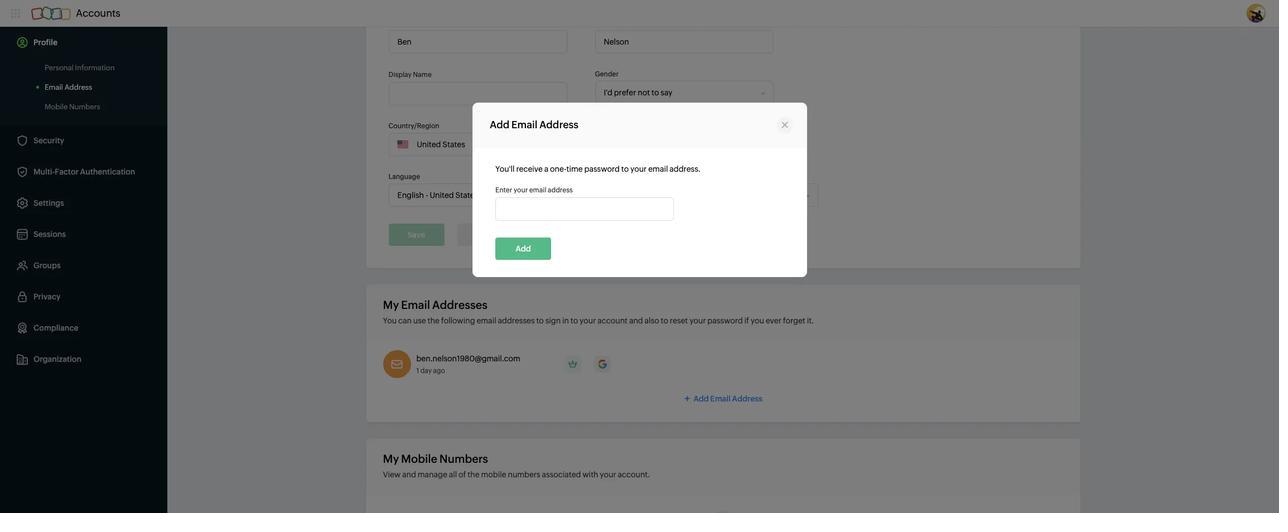 Task type: describe. For each thing, give the bounding box(es) containing it.
enter
[[495, 186, 512, 194]]

to right in
[[571, 316, 578, 325]]

use
[[413, 316, 426, 325]]

time
[[595, 173, 611, 181]]

it.
[[807, 316, 814, 325]]

ever
[[766, 316, 782, 325]]

view
[[383, 470, 401, 479]]

mobile
[[481, 470, 506, 479]]

cancel
[[474, 230, 500, 239]]

all
[[449, 470, 457, 479]]

language
[[389, 173, 420, 181]]

accounts
[[76, 7, 120, 19]]

last
[[595, 19, 608, 27]]

cancel button
[[457, 224, 517, 246]]

can
[[398, 316, 412, 325]]

addresses
[[498, 316, 535, 325]]

a
[[544, 165, 548, 173]]

sessions
[[33, 230, 66, 239]]

mobile
[[401, 452, 437, 465]]

groups
[[33, 261, 61, 270]]

one-
[[550, 165, 566, 173]]

enter your email address
[[495, 186, 573, 194]]

email inside my email addresses you can use the following email addresses to sign in to your account and also to reset your password if you ever forget it.
[[401, 298, 430, 311]]

my mobile numbers view and manage all of the mobile numbers associated with your account.
[[383, 452, 650, 479]]

account.
[[618, 470, 650, 479]]

add button
[[495, 238, 551, 260]]

compliance
[[33, 324, 78, 332]]

receive
[[516, 165, 542, 173]]

security
[[33, 136, 64, 145]]

my for my email addresses
[[383, 298, 399, 311]]

2 vertical spatial address
[[732, 394, 763, 403]]

you'll
[[495, 165, 514, 173]]

authentication
[[80, 167, 135, 176]]

addresses
[[432, 298, 488, 311]]

primary image
[[564, 356, 581, 373]]

your right zone
[[630, 165, 646, 173]]

ago
[[433, 367, 445, 375]]

forget
[[783, 316, 805, 325]]

you
[[751, 316, 764, 325]]

ben.nelson1980@gmail.com
[[416, 354, 520, 363]]

email address
[[45, 83, 92, 91]]

gender
[[595, 70, 619, 78]]

day
[[420, 367, 432, 375]]

privacy
[[33, 292, 60, 301]]

1 horizontal spatial add email address
[[693, 394, 763, 403]]

to left sign
[[536, 316, 544, 325]]

of
[[459, 470, 466, 479]]

also
[[645, 316, 659, 325]]

multi-
[[33, 167, 55, 176]]

your inside my mobile numbers view and manage all of the mobile numbers associated with your account.
[[600, 470, 616, 479]]

zone
[[612, 173, 627, 181]]

my for my mobile numbers
[[383, 452, 399, 465]]

save
[[408, 230, 425, 239]]

multi-factor authentication
[[33, 167, 135, 176]]

last name
[[595, 19, 628, 27]]

in
[[562, 316, 569, 325]]

account
[[598, 316, 628, 325]]

*
[[425, 19, 428, 27]]

settings
[[33, 199, 64, 208]]

with
[[583, 470, 598, 479]]

0 horizontal spatial password
[[584, 165, 619, 173]]

0 vertical spatial add
[[490, 119, 509, 131]]

1 horizontal spatial address
[[539, 119, 578, 131]]



Task type: locate. For each thing, give the bounding box(es) containing it.
0 horizontal spatial add email address
[[490, 119, 578, 131]]

0 horizontal spatial add
[[490, 119, 509, 131]]

following
[[441, 316, 475, 325]]

associated
[[542, 470, 581, 479]]

my up you
[[383, 298, 399, 311]]

email right the following in the left of the page
[[477, 316, 496, 325]]

my inside my mobile numbers view and manage all of the mobile numbers associated with your account.
[[383, 452, 399, 465]]

2 horizontal spatial add
[[693, 394, 709, 403]]

profile
[[33, 38, 57, 47]]

sign
[[545, 316, 561, 325]]

the inside my email addresses you can use the following email addresses to sign in to your account and also to reset your password if you ever forget it.
[[428, 316, 439, 325]]

your
[[630, 165, 646, 173], [513, 186, 528, 194], [580, 316, 596, 325], [690, 316, 706, 325], [600, 470, 616, 479]]

you'll receive a one-time password to your email address.
[[495, 165, 700, 173]]

1
[[416, 367, 419, 375]]

to right also
[[661, 316, 668, 325]]

1 vertical spatial email
[[529, 186, 546, 194]]

manage
[[418, 470, 447, 479]]

0 vertical spatial password
[[584, 165, 619, 173]]

email left "address." at the right of page
[[648, 165, 668, 173]]

1 horizontal spatial and
[[629, 316, 643, 325]]

first name *
[[389, 19, 428, 27]]

name for first
[[404, 19, 422, 27]]

organization
[[33, 355, 81, 364]]

email for a
[[648, 165, 668, 173]]

first
[[389, 19, 402, 27]]

1 horizontal spatial the
[[468, 470, 480, 479]]

password right time
[[584, 165, 619, 173]]

2 my from the top
[[383, 452, 399, 465]]

your right in
[[580, 316, 596, 325]]

1 horizontal spatial add
[[515, 244, 531, 253]]

your right with
[[600, 470, 616, 479]]

email inside my email addresses you can use the following email addresses to sign in to your account and also to reset your password if you ever forget it.
[[477, 316, 496, 325]]

name left *
[[404, 19, 422, 27]]

my inside my email addresses you can use the following email addresses to sign in to your account and also to reset your password if you ever forget it.
[[383, 298, 399, 311]]

1 vertical spatial the
[[468, 470, 480, 479]]

1 vertical spatial address
[[539, 119, 578, 131]]

1 my from the top
[[383, 298, 399, 311]]

address.
[[669, 165, 700, 173]]

0 horizontal spatial the
[[428, 316, 439, 325]]

add
[[490, 119, 509, 131], [515, 244, 531, 253], [693, 394, 709, 403]]

address
[[547, 186, 573, 194]]

email
[[45, 83, 63, 91], [511, 119, 537, 131], [401, 298, 430, 311], [710, 394, 731, 403]]

1 vertical spatial add
[[515, 244, 531, 253]]

your right reset
[[690, 316, 706, 325]]

add inside button
[[515, 244, 531, 253]]

and inside my email addresses you can use the following email addresses to sign in to your account and also to reset your password if you ever forget it.
[[629, 316, 643, 325]]

0 vertical spatial the
[[428, 316, 439, 325]]

my
[[383, 298, 399, 311], [383, 452, 399, 465]]

password left 'if'
[[708, 316, 743, 325]]

2 horizontal spatial email
[[648, 165, 668, 173]]

1 vertical spatial add email address
[[693, 394, 763, 403]]

add email address
[[490, 119, 578, 131], [693, 394, 763, 403]]

time zone
[[595, 173, 627, 181]]

None text field
[[389, 82, 567, 105]]

and left also
[[629, 316, 643, 325]]

save button
[[389, 224, 444, 246]]

name
[[404, 19, 422, 27], [609, 19, 628, 27], [413, 71, 432, 79]]

my email addresses you can use the following email addresses to sign in to your account and also to reset your password if you ever forget it.
[[383, 298, 814, 325]]

0 horizontal spatial and
[[402, 470, 416, 479]]

display
[[389, 71, 412, 79]]

the inside my mobile numbers view and manage all of the mobile numbers associated with your account.
[[468, 470, 480, 479]]

password inside my email addresses you can use the following email addresses to sign in to your account and also to reset your password if you ever forget it.
[[708, 316, 743, 325]]

0 vertical spatial my
[[383, 298, 399, 311]]

2 horizontal spatial address
[[732, 394, 763, 403]]

0 vertical spatial address
[[65, 83, 92, 91]]

email for addresses
[[477, 316, 496, 325]]

if
[[744, 316, 749, 325]]

numbers
[[508, 470, 540, 479]]

2 vertical spatial add
[[693, 394, 709, 403]]

ben.nelson1980@gmail.com 1 day ago
[[416, 354, 520, 375]]

display name
[[389, 71, 432, 79]]

name right "last"
[[609, 19, 628, 27]]

0 vertical spatial email
[[648, 165, 668, 173]]

you
[[383, 316, 397, 325]]

factor
[[55, 167, 79, 176]]

0 vertical spatial and
[[629, 316, 643, 325]]

your right enter
[[513, 186, 528, 194]]

and right view on the bottom of the page
[[402, 470, 416, 479]]

the right of
[[468, 470, 480, 479]]

address
[[65, 83, 92, 91], [539, 119, 578, 131], [732, 394, 763, 403]]

1 vertical spatial password
[[708, 316, 743, 325]]

my up view on the bottom of the page
[[383, 452, 399, 465]]

password
[[584, 165, 619, 173], [708, 316, 743, 325]]

2 vertical spatial email
[[477, 316, 496, 325]]

name right the display
[[413, 71, 432, 79]]

and inside my mobile numbers view and manage all of the mobile numbers associated with your account.
[[402, 470, 416, 479]]

0 vertical spatial add email address
[[490, 119, 578, 131]]

and
[[629, 316, 643, 325], [402, 470, 416, 479]]

numbers
[[440, 452, 488, 465]]

1 horizontal spatial email
[[529, 186, 546, 194]]

country/region
[[389, 122, 439, 130]]

0 horizontal spatial address
[[65, 83, 92, 91]]

the
[[428, 316, 439, 325], [468, 470, 480, 479]]

0 horizontal spatial email
[[477, 316, 496, 325]]

name for display
[[413, 71, 432, 79]]

None field
[[596, 81, 761, 104], [408, 133, 550, 156], [596, 133, 761, 156], [389, 184, 555, 206], [596, 184, 806, 206], [596, 81, 761, 104], [408, 133, 550, 156], [596, 133, 761, 156], [389, 184, 555, 206], [596, 184, 806, 206]]

1 vertical spatial and
[[402, 470, 416, 479]]

email
[[648, 165, 668, 173], [529, 186, 546, 194], [477, 316, 496, 325]]

to
[[621, 165, 629, 173], [536, 316, 544, 325], [571, 316, 578, 325], [661, 316, 668, 325]]

name for last
[[609, 19, 628, 27]]

1 vertical spatial my
[[383, 452, 399, 465]]

to right time
[[621, 165, 629, 173]]

reset
[[670, 316, 688, 325]]

email left the address
[[529, 186, 546, 194]]

1 horizontal spatial password
[[708, 316, 743, 325]]

None text field
[[389, 30, 567, 54], [595, 30, 773, 54], [495, 197, 674, 221], [389, 30, 567, 54], [595, 30, 773, 54], [495, 197, 674, 221]]

the right use on the left of the page
[[428, 316, 439, 325]]

time
[[566, 165, 583, 173]]



